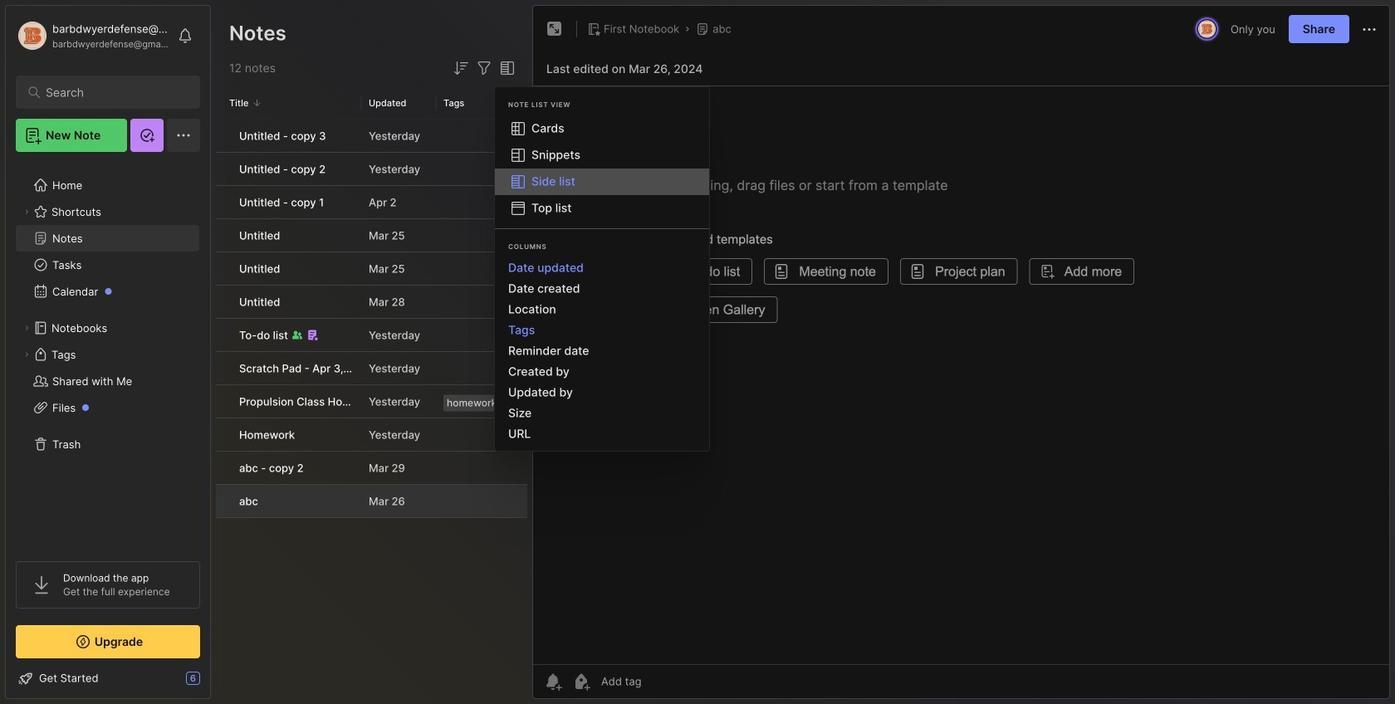 Task type: vqa. For each thing, say whether or not it's contained in the screenshot.
first Dropdown List 'menu' from the bottom
yes



Task type: locate. For each thing, give the bounding box(es) containing it.
row group
[[216, 120, 527, 519]]

main element
[[0, 0, 216, 704]]

11 cell from the top
[[216, 452, 229, 484]]

Search text field
[[46, 85, 178, 100]]

none search field inside main element
[[46, 82, 178, 102]]

more actions image
[[1359, 20, 1379, 39]]

1 vertical spatial dropdown list menu
[[495, 257, 709, 444]]

12 cell from the top
[[216, 485, 229, 517]]

None search field
[[46, 82, 178, 102]]

View options field
[[494, 58, 517, 78]]

3 cell from the top
[[216, 186, 229, 218]]

1 cell from the top
[[216, 120, 229, 152]]

dropdown list menu
[[495, 115, 709, 222], [495, 257, 709, 444]]

tree inside main element
[[6, 162, 210, 546]]

expand tags image
[[22, 350, 32, 360]]

cell
[[216, 120, 229, 152], [216, 153, 229, 185], [216, 186, 229, 218], [216, 219, 229, 252], [216, 252, 229, 285], [216, 286, 229, 318], [216, 319, 229, 351], [216, 352, 229, 385], [216, 385, 229, 418], [216, 419, 229, 451], [216, 452, 229, 484], [216, 485, 229, 517]]

7 cell from the top
[[216, 319, 229, 351]]

Sort options field
[[451, 58, 471, 78]]

add tag image
[[571, 672, 591, 692]]

2 dropdown list menu from the top
[[495, 257, 709, 444]]

tree
[[6, 162, 210, 546]]

Add filters field
[[474, 58, 494, 78]]

menu item
[[495, 169, 709, 195]]

More actions field
[[1359, 19, 1379, 39]]

2 cell from the top
[[216, 153, 229, 185]]

0 vertical spatial dropdown list menu
[[495, 115, 709, 222]]



Task type: describe. For each thing, give the bounding box(es) containing it.
Add tag field
[[600, 674, 724, 689]]

add filters image
[[474, 58, 494, 78]]

Account field
[[16, 19, 169, 52]]

6 cell from the top
[[216, 286, 229, 318]]

Note Editor text field
[[533, 86, 1389, 664]]

Help and Learning task checklist field
[[6, 665, 210, 692]]

barbdwyerdefense@gmail.com avatar image
[[1198, 20, 1216, 38]]

4 cell from the top
[[216, 219, 229, 252]]

add a reminder image
[[543, 672, 563, 692]]

1 dropdown list menu from the top
[[495, 115, 709, 222]]

8 cell from the top
[[216, 352, 229, 385]]

10 cell from the top
[[216, 419, 229, 451]]

expand note image
[[545, 19, 565, 39]]

expand notebooks image
[[22, 323, 32, 333]]

5 cell from the top
[[216, 252, 229, 285]]

9 cell from the top
[[216, 385, 229, 418]]

note window element
[[532, 5, 1390, 703]]

click to collapse image
[[210, 674, 222, 693]]



